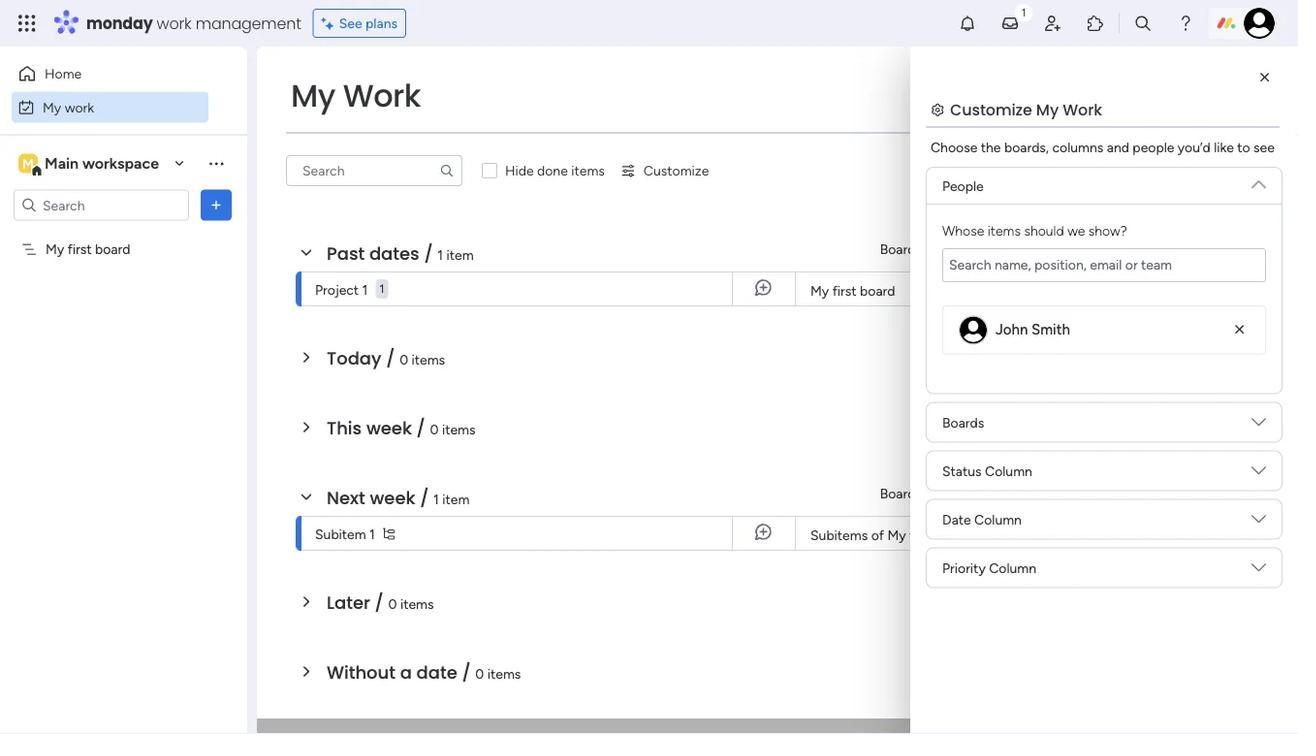 Task type: vqa. For each thing, say whether or not it's contained in the screenshot.
"SORT ASC" Icon
no



Task type: locate. For each thing, give the bounding box(es) containing it.
apps image
[[1086, 14, 1106, 33]]

customize button
[[613, 155, 717, 186]]

/ right dates
[[424, 241, 433, 266]]

select product image
[[17, 14, 37, 33]]

2 dapulse dropdown down arrow image from the top
[[1252, 463, 1267, 485]]

1 inside next week / 1 item
[[434, 491, 439, 507]]

this week / 0 items
[[327, 416, 476, 440]]

main content containing past dates /
[[257, 47, 1299, 734]]

0 vertical spatial board
[[95, 241, 130, 257]]

status
[[943, 463, 982, 479]]

john smith image
[[959, 315, 988, 345]]

items up the this week / 0 items
[[412, 351, 445, 368]]

items left should
[[988, 222, 1021, 239]]

0 vertical spatial week
[[366, 416, 412, 440]]

customize inside button
[[644, 162, 709, 179]]

this left month
[[1038, 528, 1060, 543]]

2 dapulse dropdown down arrow image from the top
[[1252, 560, 1267, 582]]

item down the this week / 0 items
[[443, 491, 470, 507]]

column right status
[[985, 463, 1033, 479]]

1 inside button
[[380, 282, 384, 296]]

column
[[985, 463, 1033, 479], [975, 511, 1022, 528], [989, 560, 1037, 576]]

2 vertical spatial board
[[937, 527, 973, 544]]

column for status column
[[985, 463, 1033, 479]]

item for next week /
[[443, 491, 470, 507]]

0 vertical spatial item
[[447, 246, 474, 263]]

dapulse dropdown down arrow image for date column
[[1252, 512, 1267, 533]]

group
[[1068, 241, 1106, 257], [1068, 485, 1106, 502]]

1 horizontal spatial work
[[157, 12, 192, 34]]

1 down the this week / 0 items
[[434, 491, 439, 507]]

priority
[[943, 560, 986, 576]]

1 horizontal spatial this
[[1038, 528, 1060, 543]]

0 vertical spatial customize
[[950, 98, 1033, 120]]

item inside past dates / 1 item
[[447, 246, 474, 263]]

people
[[1133, 139, 1175, 156]]

1 dapulse dropdown down arrow image from the top
[[1252, 415, 1267, 436]]

my work
[[43, 99, 94, 115]]

this
[[327, 416, 362, 440], [1038, 528, 1060, 543]]

next week / 1 item
[[327, 485, 470, 510]]

/ right the date
[[462, 660, 471, 685]]

0 right the date
[[476, 665, 484, 682]]

2 board from the top
[[880, 485, 916, 502]]

customize
[[950, 98, 1033, 120], [644, 162, 709, 179]]

0 vertical spatial board
[[880, 241, 916, 257]]

board up the "my first board" link
[[880, 241, 916, 257]]

0 vertical spatial dapulse dropdown down arrow image
[[1252, 170, 1267, 192]]

customize for customize
[[644, 162, 709, 179]]

work inside button
[[65, 99, 94, 115]]

1 vertical spatial dapulse dropdown down arrow image
[[1252, 463, 1267, 485]]

main content
[[257, 47, 1299, 734]]

date column
[[943, 511, 1022, 528]]

past
[[327, 241, 365, 266]]

0 vertical spatial work
[[157, 12, 192, 34]]

board
[[95, 241, 130, 257], [860, 283, 896, 299], [937, 527, 973, 544]]

board
[[880, 241, 916, 257], [880, 485, 916, 502]]

items right later
[[400, 595, 434, 612]]

1 vertical spatial my first board
[[811, 283, 896, 299]]

this for month
[[1038, 528, 1060, 543]]

dapulse dropdown down arrow image
[[1252, 415, 1267, 436], [1252, 560, 1267, 582]]

0 horizontal spatial my first board
[[46, 241, 130, 257]]

week
[[366, 416, 412, 440], [370, 485, 416, 510]]

1 group from the top
[[1068, 241, 1106, 257]]

0 up next week / 1 item
[[430, 421, 439, 437]]

project 1
[[315, 281, 368, 298]]

column for priority column
[[989, 560, 1037, 576]]

my
[[291, 74, 335, 117], [1037, 98, 1059, 120], [43, 99, 61, 115], [46, 241, 64, 257], [811, 283, 829, 299], [888, 527, 906, 544]]

work right monday
[[157, 12, 192, 34]]

1 vertical spatial this
[[1038, 528, 1060, 543]]

today / 0 items
[[327, 346, 445, 370]]

main workspace
[[45, 154, 159, 173]]

and
[[1107, 139, 1130, 156]]

0 vertical spatial my first board
[[46, 241, 130, 257]]

boards,
[[1005, 139, 1049, 156]]

items up next week / 1 item
[[442, 421, 476, 437]]

1 horizontal spatial customize
[[950, 98, 1033, 120]]

column right date
[[975, 511, 1022, 528]]

hide
[[505, 162, 534, 179]]

date
[[943, 511, 971, 528]]

item right dates
[[447, 246, 474, 263]]

item
[[447, 246, 474, 263], [443, 491, 470, 507]]

of
[[871, 527, 884, 544]]

1 down dates
[[380, 282, 384, 296]]

1 vertical spatial first
[[833, 283, 857, 299]]

1 vertical spatial people
[[1212, 241, 1253, 257]]

/
[[424, 241, 433, 266], [386, 346, 395, 370], [417, 416, 426, 440], [420, 485, 429, 510], [375, 590, 384, 615], [462, 660, 471, 685]]

work down home
[[65, 99, 94, 115]]

item for past dates /
[[447, 246, 474, 263]]

subitems of my first board
[[811, 527, 973, 544]]

0 right today
[[400, 351, 408, 368]]

items right done
[[571, 162, 605, 179]]

dapulse dropdown down arrow image for priority column
[[1252, 560, 1267, 582]]

0 vertical spatial column
[[985, 463, 1033, 479]]

workspace options image
[[207, 153, 226, 173]]

1 vertical spatial dapulse dropdown down arrow image
[[1252, 560, 1267, 582]]

work down plans
[[343, 74, 421, 117]]

column right 'priority'
[[989, 560, 1037, 576]]

dates
[[369, 241, 420, 266]]

1 vertical spatial board
[[880, 485, 916, 502]]

board up subitems of my first board link
[[880, 485, 916, 502]]

0 horizontal spatial first
[[68, 241, 92, 257]]

search everything image
[[1134, 14, 1153, 33]]

1
[[438, 246, 443, 263], [362, 281, 368, 298], [380, 282, 384, 296], [434, 491, 439, 507], [370, 526, 375, 542]]

first
[[68, 241, 92, 257], [833, 283, 857, 299], [910, 527, 934, 544]]

my inside subitems of my first board link
[[888, 527, 906, 544]]

workspace
[[82, 154, 159, 173]]

see
[[1254, 139, 1275, 156]]

status column
[[943, 463, 1033, 479]]

hide done items
[[505, 162, 605, 179]]

dapulse dropdown down arrow image for boards
[[1252, 415, 1267, 436]]

0 vertical spatial group
[[1068, 241, 1106, 257]]

work
[[157, 12, 192, 34], [65, 99, 94, 115]]

0 vertical spatial dapulse dropdown down arrow image
[[1252, 415, 1267, 436]]

1 horizontal spatial my first board
[[811, 283, 896, 299]]

items inside the this week / 0 items
[[442, 421, 476, 437]]

3 dapulse dropdown down arrow image from the top
[[1252, 512, 1267, 533]]

1 image
[[1015, 1, 1033, 23]]

work up columns
[[1063, 98, 1103, 120]]

work
[[343, 74, 421, 117], [1063, 98, 1103, 120]]

monday work management
[[86, 12, 301, 34]]

options image
[[207, 195, 226, 215]]

0 right later
[[388, 595, 397, 612]]

week up 'v2 subitems open' image at the bottom left of the page
[[370, 485, 416, 510]]

show?
[[1089, 222, 1128, 239]]

next
[[327, 485, 365, 510]]

0 vertical spatial first
[[68, 241, 92, 257]]

0 horizontal spatial customize
[[644, 162, 709, 179]]

dapulse dropdown down arrow image for status column
[[1252, 463, 1267, 485]]

group down the "we"
[[1068, 241, 1106, 257]]

2 vertical spatial people
[[1212, 485, 1253, 502]]

my work
[[291, 74, 421, 117]]

1 board from the top
[[880, 241, 916, 257]]

people
[[943, 177, 984, 194], [1212, 241, 1253, 257], [1212, 485, 1253, 502]]

None search field
[[286, 155, 463, 186]]

0 inside later / 0 items
[[388, 595, 397, 612]]

2 vertical spatial dapulse dropdown down arrow image
[[1252, 512, 1267, 533]]

this up next
[[327, 416, 362, 440]]

items inside today / 0 items
[[412, 351, 445, 368]]

workspace image
[[18, 153, 38, 174]]

0
[[400, 351, 408, 368], [430, 421, 439, 437], [388, 595, 397, 612], [476, 665, 484, 682]]

dapulse dropdown down arrow image
[[1252, 170, 1267, 192], [1252, 463, 1267, 485], [1252, 512, 1267, 533]]

work for monday
[[157, 12, 192, 34]]

None text field
[[943, 248, 1267, 282]]

1 vertical spatial work
[[65, 99, 94, 115]]

group up month
[[1068, 485, 1106, 502]]

week down today / 0 items
[[366, 416, 412, 440]]

later / 0 items
[[327, 590, 434, 615]]

item inside next week / 1 item
[[443, 491, 470, 507]]

2 vertical spatial column
[[989, 560, 1037, 576]]

0 horizontal spatial work
[[65, 99, 94, 115]]

inbox image
[[1001, 14, 1020, 33]]

2 group from the top
[[1068, 485, 1106, 502]]

1 vertical spatial column
[[975, 511, 1022, 528]]

1 left 1 button
[[362, 281, 368, 298]]

1 vertical spatial group
[[1068, 485, 1106, 502]]

1 vertical spatial customize
[[644, 162, 709, 179]]

items
[[571, 162, 605, 179], [988, 222, 1021, 239], [412, 351, 445, 368], [442, 421, 476, 437], [400, 595, 434, 612], [488, 665, 521, 682]]

a
[[400, 660, 412, 685]]

1 vertical spatial item
[[443, 491, 470, 507]]

1 vertical spatial board
[[860, 283, 896, 299]]

1 vertical spatial week
[[370, 485, 416, 510]]

subitems of my first board link
[[808, 517, 987, 552]]

the
[[981, 139, 1001, 156]]

workspace selection element
[[18, 152, 162, 177]]

0 horizontal spatial board
[[95, 241, 130, 257]]

my first board
[[46, 241, 130, 257], [811, 283, 896, 299]]

1 dapulse dropdown down arrow image from the top
[[1252, 170, 1267, 192]]

1 right dates
[[438, 246, 443, 263]]

boards
[[943, 414, 985, 431]]

my first board inside list box
[[46, 241, 130, 257]]

this month
[[1038, 528, 1100, 543]]

0 horizontal spatial this
[[327, 416, 362, 440]]

v2 subitems open image
[[383, 528, 395, 540]]

items right the date
[[488, 665, 521, 682]]

group for next week /
[[1068, 485, 1106, 502]]

option
[[0, 232, 247, 236]]

0 vertical spatial this
[[327, 416, 362, 440]]

people for next week /
[[1212, 485, 1253, 502]]

2 vertical spatial first
[[910, 527, 934, 544]]



Task type: describe. For each thing, give the bounding box(es) containing it.
john smith image
[[1244, 8, 1275, 39]]

past dates / 1 item
[[327, 241, 474, 266]]

this for week
[[327, 416, 362, 440]]

column for date column
[[975, 511, 1022, 528]]

should
[[1025, 222, 1064, 239]]

people for past dates /
[[1212, 241, 1253, 257]]

1 horizontal spatial board
[[860, 283, 896, 299]]

john smith link
[[996, 321, 1071, 338]]

board for past dates /
[[880, 241, 916, 257]]

board inside list box
[[95, 241, 130, 257]]

subitem 1
[[315, 526, 375, 542]]

help image
[[1176, 14, 1196, 33]]

whose
[[943, 222, 985, 239]]

0 inside today / 0 items
[[400, 351, 408, 368]]

0 inside the this week / 0 items
[[430, 421, 439, 437]]

week for next
[[370, 485, 416, 510]]

customize my work
[[950, 98, 1103, 120]]

like
[[1214, 139, 1234, 156]]

see
[[339, 15, 362, 32]]

Search name, position, email or team text field
[[943, 248, 1267, 282]]

main
[[45, 154, 79, 173]]

work for my
[[65, 99, 94, 115]]

/ down the this week / 0 items
[[420, 485, 429, 510]]

items inside without a date / 0 items
[[488, 665, 521, 682]]

to
[[1238, 139, 1251, 156]]

without a date / 0 items
[[327, 660, 521, 685]]

1 horizontal spatial first
[[833, 283, 857, 299]]

choose
[[931, 139, 978, 156]]

choose the boards, columns and people you'd like to see
[[931, 139, 1275, 156]]

Filter dashboard by text search field
[[286, 155, 463, 186]]

done
[[537, 162, 568, 179]]

dapulse dropdown down arrow image for people
[[1252, 170, 1267, 192]]

first inside list box
[[68, 241, 92, 257]]

my first board list box
[[0, 229, 247, 528]]

/ right today
[[386, 346, 395, 370]]

monday
[[86, 12, 153, 34]]

0 inside without a date / 0 items
[[476, 665, 484, 682]]

subitem
[[315, 526, 366, 542]]

my work button
[[12, 92, 209, 123]]

priority column
[[943, 560, 1037, 576]]

notifications image
[[958, 14, 978, 33]]

2 horizontal spatial board
[[937, 527, 973, 544]]

0 horizontal spatial work
[[343, 74, 421, 117]]

0 vertical spatial people
[[943, 177, 984, 194]]

my first board link
[[808, 273, 987, 307]]

invite members image
[[1043, 14, 1063, 33]]

project
[[315, 281, 359, 298]]

month
[[1064, 528, 1100, 543]]

my inside the my work button
[[43, 99, 61, 115]]

date
[[417, 660, 457, 685]]

board for next week /
[[880, 485, 916, 502]]

see plans button
[[313, 9, 406, 38]]

we
[[1068, 222, 1085, 239]]

/ right later
[[375, 590, 384, 615]]

/ up next week / 1 item
[[417, 416, 426, 440]]

Search in workspace field
[[41, 194, 162, 216]]

2 horizontal spatial first
[[910, 527, 934, 544]]

1 left 'v2 subitems open' image at the bottom left of the page
[[370, 526, 375, 542]]

m
[[22, 155, 34, 172]]

group for past dates /
[[1068, 241, 1106, 257]]

columns
[[1053, 139, 1104, 156]]

without
[[327, 660, 396, 685]]

1 button
[[376, 272, 388, 306]]

home button
[[12, 58, 209, 89]]

john smith
[[996, 321, 1071, 338]]

items inside later / 0 items
[[400, 595, 434, 612]]

plans
[[366, 15, 398, 32]]

subitems
[[811, 527, 868, 544]]

whose items should we show?
[[943, 222, 1128, 239]]

john
[[996, 321, 1028, 338]]

week for this
[[366, 416, 412, 440]]

customize for customize my work
[[950, 98, 1033, 120]]

later
[[327, 590, 370, 615]]

management
[[196, 12, 301, 34]]

search image
[[439, 163, 455, 178]]

1 horizontal spatial work
[[1063, 98, 1103, 120]]

see plans
[[339, 15, 398, 32]]

my inside the "my first board" link
[[811, 283, 829, 299]]

you'd
[[1178, 139, 1211, 156]]

smith
[[1032, 321, 1071, 338]]

my inside "my first board" list box
[[46, 241, 64, 257]]

1 inside past dates / 1 item
[[438, 246, 443, 263]]

today
[[327, 346, 382, 370]]

home
[[45, 65, 82, 82]]



